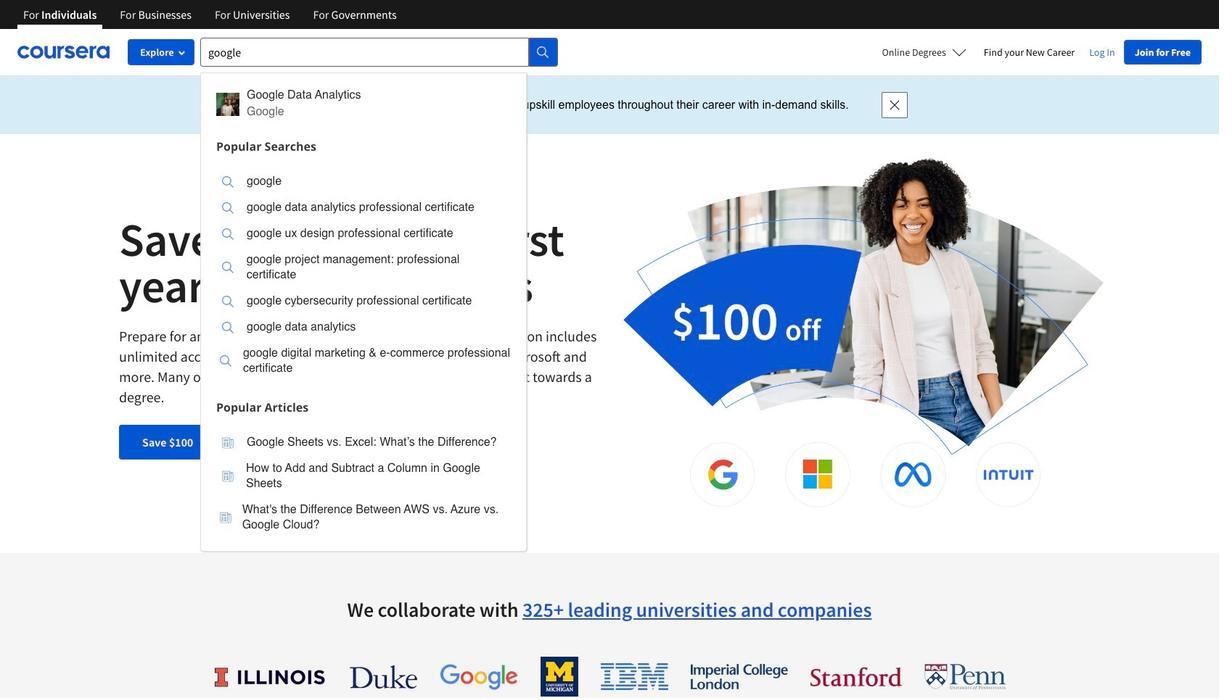 Task type: locate. For each thing, give the bounding box(es) containing it.
ibm image
[[601, 664, 668, 691]]

banner navigation
[[12, 0, 408, 29]]

alert
[[0, 76, 1219, 134]]

list box
[[201, 160, 526, 395], [201, 421, 526, 552]]

autocomplete results list box
[[200, 73, 527, 552]]

suggestion image image
[[216, 93, 240, 116], [222, 176, 234, 188], [222, 202, 234, 214], [222, 228, 234, 240], [222, 262, 234, 274], [222, 296, 234, 307], [222, 322, 234, 333], [220, 356, 232, 367], [222, 437, 234, 449], [222, 471, 233, 483], [220, 512, 231, 524]]

What do you want to learn? text field
[[200, 38, 529, 67]]

0 vertical spatial list box
[[201, 160, 526, 395]]

google image
[[440, 664, 518, 691]]

None search field
[[200, 38, 558, 552]]

imperial college london image
[[691, 665, 788, 690]]

1 vertical spatial list box
[[201, 421, 526, 552]]

stanford university image
[[811, 668, 902, 687]]



Task type: vqa. For each thing, say whether or not it's contained in the screenshot.
"None"
no



Task type: describe. For each thing, give the bounding box(es) containing it.
duke university image
[[350, 666, 417, 689]]

university of michigan image
[[541, 658, 578, 697]]

university of pennsylvania image
[[925, 664, 1006, 691]]

1 list box from the top
[[201, 160, 526, 395]]

university of illinois at urbana-champaign image
[[213, 666, 327, 689]]

coursera image
[[17, 41, 110, 64]]

2 list box from the top
[[201, 421, 526, 552]]



